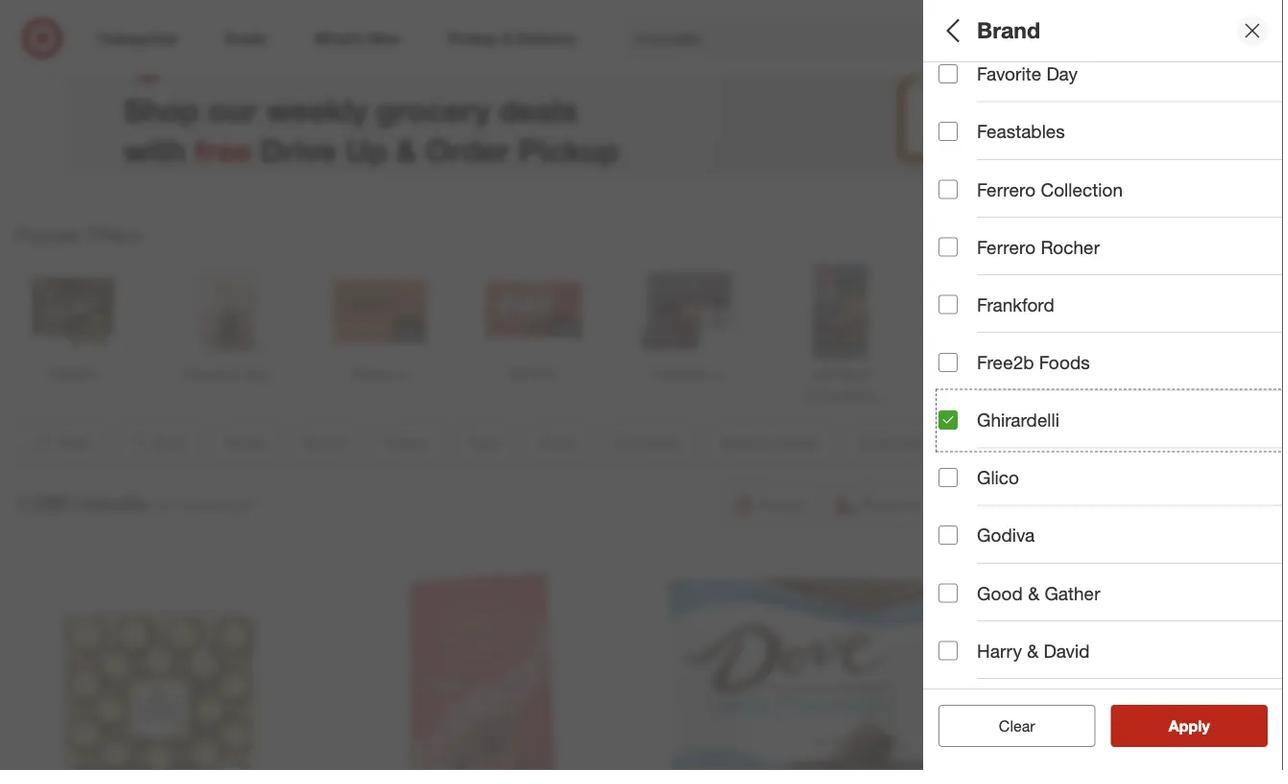 Task type: vqa. For each thing, say whether or not it's contained in the screenshot.
Price BUTTON
yes



Task type: locate. For each thing, give the bounding box(es) containing it.
fpo/apo button
[[939, 600, 1283, 667]]

all filters dialog
[[923, 0, 1283, 771]]

ferrero right ferrero rocher option
[[977, 236, 1036, 258]]

frankford
[[977, 294, 1055, 316]]

& down rating
[[1028, 582, 1040, 604]]

0 vertical spatial brand
[[977, 17, 1040, 44]]

guest rating
[[939, 552, 1052, 575]]

1,090 results for "chocolate"
[[15, 490, 257, 516]]

clear inside all filters dialog
[[989, 717, 1026, 736]]

brand for brand 3 musketeers; crunch; ghirardelli
[[939, 143, 991, 165]]

1 vertical spatial &
[[1028, 582, 1040, 604]]

ferrero up flavor
[[977, 178, 1036, 200]]

& right up
[[396, 131, 417, 169]]

0 vertical spatial ferrero
[[977, 178, 1036, 200]]

needs
[[1007, 485, 1062, 507]]

0 vertical spatial results
[[77, 490, 148, 516]]

2 ferrero from the top
[[977, 236, 1036, 258]]

glico
[[977, 467, 1019, 489]]

type button
[[939, 264, 1283, 331]]

day
[[1047, 63, 1078, 85]]

& inside ◎deals shop our weekly grocery deals with free drive up & order pickup
[[396, 131, 417, 169]]

ghirardelli up flavor button on the right of page
[[1079, 167, 1140, 184]]

1 vertical spatial results
[[1180, 717, 1230, 736]]

ghirardelli down free2b
[[977, 409, 1060, 431]]

clear left all
[[989, 717, 1026, 736]]

clear button
[[939, 705, 1096, 748]]

0 vertical spatial ghirardelli
[[1079, 167, 1140, 184]]

results
[[77, 490, 148, 516], [1180, 717, 1230, 736]]

featured
[[939, 687, 1015, 709]]

free
[[194, 131, 252, 169]]

results right see
[[1180, 717, 1230, 736]]

1 ferrero from the top
[[977, 178, 1036, 200]]

2 clear from the left
[[999, 717, 1035, 736]]

brand inside brand 3 musketeers; crunch; ghirardelli
[[939, 143, 991, 165]]

0 horizontal spatial results
[[77, 490, 148, 516]]

1 horizontal spatial results
[[1180, 717, 1230, 736]]

gather
[[1045, 582, 1100, 604]]

results for see
[[1180, 717, 1230, 736]]

1 vertical spatial brand
[[939, 143, 991, 165]]

2 vertical spatial &
[[1027, 640, 1039, 662]]

ferrero
[[977, 178, 1036, 200], [977, 236, 1036, 258]]

harry & david
[[977, 640, 1090, 662]]

ferrero for ferrero rocher
[[977, 236, 1036, 258]]

david
[[1044, 640, 1090, 662]]

1,090
[[15, 490, 71, 516]]

dietary
[[939, 485, 1002, 507]]

brand down feastables checkbox
[[939, 143, 991, 165]]

◎deals shop our weekly grocery deals with free drive up & order pickup
[[123, 30, 619, 169]]

1 vertical spatial ghirardelli
[[977, 409, 1060, 431]]

brand up favorite
[[977, 17, 1040, 44]]

ferrero rocher
[[977, 236, 1100, 258]]

0 horizontal spatial ghirardelli
[[977, 409, 1060, 431]]

clear for clear all
[[989, 717, 1026, 736]]

apply
[[1169, 717, 1210, 736]]

1 horizontal spatial ghirardelli
[[1079, 167, 1140, 184]]

clear inside brand dialog
[[999, 717, 1035, 736]]

1 clear from the left
[[989, 717, 1026, 736]]

brand
[[977, 17, 1040, 44], [939, 143, 991, 165]]

ghirardelli
[[1079, 167, 1140, 184], [977, 409, 1060, 431]]

0 vertical spatial &
[[396, 131, 417, 169]]

dietary needs button
[[939, 465, 1283, 533]]

4 link
[[1222, 17, 1264, 60]]

ghirardelli inside brand 3 musketeers; crunch; ghirardelli
[[1079, 167, 1140, 184]]

results left 'for'
[[77, 490, 148, 516]]

our
[[208, 91, 257, 128]]

& right harry
[[1027, 640, 1039, 662]]

search button
[[1027, 17, 1073, 63]]

results inside button
[[1180, 717, 1230, 736]]

apply button
[[1111, 705, 1268, 748]]

flavor
[[939, 217, 992, 239]]

1 vertical spatial ferrero
[[977, 236, 1036, 258]]

clear down featured
[[999, 717, 1035, 736]]

clear
[[989, 717, 1026, 736], [999, 717, 1035, 736]]

&
[[396, 131, 417, 169], [1028, 582, 1040, 604], [1027, 640, 1039, 662]]

brand inside dialog
[[977, 17, 1040, 44]]

all
[[1030, 717, 1045, 736]]

weekly
[[266, 91, 367, 128]]

good & gather
[[977, 582, 1100, 604]]

Good & Gather checkbox
[[939, 584, 958, 603]]



Task type: describe. For each thing, give the bounding box(es) containing it.
pickup
[[519, 131, 619, 169]]

results for 1,090
[[77, 490, 148, 516]]

filters
[[88, 224, 141, 246]]

free2b foods
[[977, 351, 1090, 374]]

type
[[939, 284, 979, 306]]

guest rating button
[[939, 533, 1283, 600]]

Free2b Foods checkbox
[[939, 353, 958, 372]]

drive
[[260, 131, 337, 169]]

Harry & David checkbox
[[939, 642, 958, 661]]

ghirardelli inside brand dialog
[[977, 409, 1060, 431]]

shop
[[123, 91, 200, 128]]

Feastables checkbox
[[939, 122, 958, 141]]

filters
[[971, 17, 1031, 44]]

3
[[939, 167, 946, 184]]

ferrero collection
[[977, 178, 1123, 200]]

dietary needs
[[939, 485, 1062, 507]]

Glico checkbox
[[939, 468, 958, 488]]

see
[[1149, 717, 1176, 736]]

clear all
[[989, 717, 1045, 736]]

up
[[346, 131, 387, 169]]

occasion button
[[939, 398, 1283, 465]]

"chocolate"
[[178, 496, 257, 514]]

fpo/apo
[[939, 620, 1021, 642]]

Ferrero Collection checkbox
[[939, 180, 958, 199]]

all
[[939, 17, 965, 44]]

brand 3 musketeers; crunch; ghirardelli
[[939, 143, 1140, 184]]

musketeers;
[[950, 167, 1024, 184]]

rocher
[[1041, 236, 1100, 258]]

popular filters
[[15, 224, 141, 246]]

Ghirardelli checkbox
[[939, 411, 958, 430]]

brand for brand
[[977, 17, 1040, 44]]

flavor button
[[939, 197, 1283, 264]]

Ferrero Rocher checkbox
[[939, 238, 958, 257]]

popular
[[15, 224, 82, 246]]

ferrero for ferrero collection
[[977, 178, 1036, 200]]

Godiva checkbox
[[939, 526, 958, 545]]

favorite day
[[977, 63, 1078, 85]]

for
[[156, 496, 174, 514]]

rating
[[995, 552, 1052, 575]]

guest
[[939, 552, 990, 575]]

& for harry
[[1027, 640, 1039, 662]]

all filters
[[939, 17, 1031, 44]]

feastables
[[977, 121, 1065, 143]]

harry
[[977, 640, 1022, 662]]

deals button
[[939, 62, 1283, 130]]

featured button
[[939, 667, 1283, 734]]

crunch;
[[1027, 167, 1075, 184]]

clear all button
[[939, 705, 1096, 748]]

see results
[[1149, 717, 1230, 736]]

What can we help you find? suggestions appear below search field
[[623, 17, 1040, 60]]

grocery
[[376, 91, 490, 128]]

favorite
[[977, 63, 1041, 85]]

godiva
[[977, 525, 1035, 547]]

Favorite Day checkbox
[[939, 64, 958, 84]]

& for good
[[1028, 582, 1040, 604]]

price
[[939, 351, 984, 373]]

4
[[1251, 20, 1256, 32]]

deals
[[499, 91, 578, 128]]

order
[[426, 131, 510, 169]]

◎deals
[[123, 30, 285, 84]]

foods
[[1039, 351, 1090, 374]]

price button
[[939, 331, 1283, 398]]

good
[[977, 582, 1023, 604]]

Frankford checkbox
[[939, 295, 958, 314]]

see results button
[[1111, 705, 1268, 748]]

search
[[1027, 31, 1073, 49]]

clear for clear
[[999, 717, 1035, 736]]

with
[[123, 131, 186, 169]]

free2b
[[977, 351, 1034, 374]]

occasion
[[939, 418, 1021, 440]]

deals
[[939, 82, 988, 104]]

brand dialog
[[923, 0, 1283, 771]]

collection
[[1041, 178, 1123, 200]]



